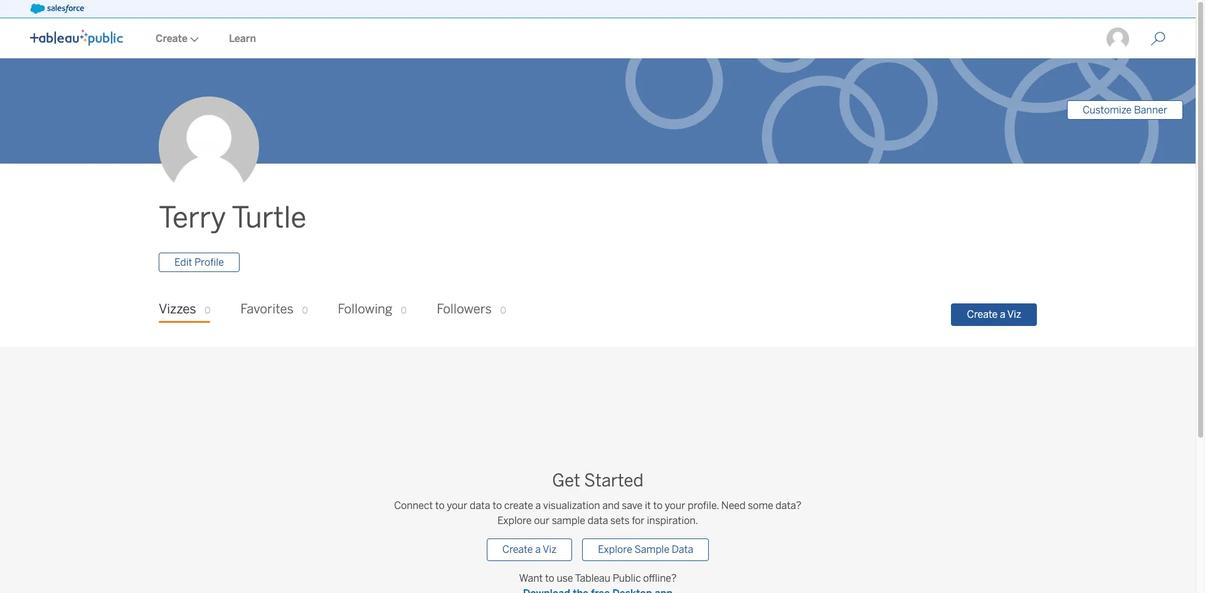 Task type: vqa. For each thing, say whether or not it's contained in the screenshot.
4th 0 from left
yes



Task type: locate. For each thing, give the bounding box(es) containing it.
create for rightmost create a viz 'button'
[[967, 309, 998, 321]]

learn
[[229, 33, 256, 45]]

started
[[584, 471, 644, 492]]

data left 'create' on the bottom
[[470, 500, 490, 512]]

a inside connect to your data to create a visualization and save it to your profile. need some data? explore our sample data sets for inspiration.
[[536, 500, 541, 512]]

for
[[632, 515, 645, 527]]

avatar image
[[159, 97, 259, 197]]

0 right vizzes
[[205, 306, 210, 317]]

0 for favorites
[[302, 306, 308, 317]]

1 vertical spatial create a viz
[[502, 544, 557, 556]]

create
[[504, 500, 533, 512]]

2 horizontal spatial create
[[967, 309, 998, 321]]

customize banner button
[[1067, 100, 1183, 120]]

1 horizontal spatial create
[[502, 544, 533, 556]]

1 vertical spatial create
[[967, 309, 998, 321]]

1 vertical spatial a
[[536, 500, 541, 512]]

data?
[[776, 500, 802, 512]]

data
[[672, 544, 694, 556]]

0 vertical spatial create
[[156, 33, 188, 45]]

2 vertical spatial create
[[502, 544, 533, 556]]

explore down 'sets'
[[598, 544, 632, 556]]

profile
[[195, 257, 224, 269]]

create a viz
[[967, 309, 1022, 321], [502, 544, 557, 556]]

0 vertical spatial explore
[[498, 515, 532, 527]]

0 horizontal spatial create a viz button
[[487, 539, 572, 562]]

0 horizontal spatial your
[[447, 500, 468, 512]]

to
[[435, 500, 445, 512], [493, 500, 502, 512], [653, 500, 663, 512], [545, 573, 555, 585]]

0 vertical spatial viz
[[1008, 309, 1022, 321]]

visualization
[[543, 500, 600, 512]]

save
[[622, 500, 643, 512]]

0 vertical spatial a
[[1000, 309, 1006, 321]]

explore down 'create' on the bottom
[[498, 515, 532, 527]]

0 right "followers"
[[501, 306, 506, 317]]

viz for bottommost create a viz 'button'
[[543, 544, 557, 556]]

need
[[721, 500, 746, 512]]

get started
[[552, 471, 644, 492]]

1 horizontal spatial explore
[[598, 544, 632, 556]]

2 0 from the left
[[302, 306, 308, 317]]

1 0 from the left
[[205, 306, 210, 317]]

0
[[205, 306, 210, 317], [302, 306, 308, 317], [401, 306, 407, 317], [501, 306, 506, 317]]

data
[[470, 500, 490, 512], [588, 515, 608, 527]]

0 horizontal spatial data
[[470, 500, 490, 512]]

1 vertical spatial viz
[[543, 544, 557, 556]]

1 horizontal spatial viz
[[1008, 309, 1022, 321]]

0 right favorites
[[302, 306, 308, 317]]

edit
[[174, 257, 192, 269]]

create
[[156, 33, 188, 45], [967, 309, 998, 321], [502, 544, 533, 556]]

0 vertical spatial create a viz
[[967, 309, 1022, 321]]

2 your from the left
[[665, 500, 686, 512]]

1 horizontal spatial your
[[665, 500, 686, 512]]

0 for vizzes
[[205, 306, 210, 317]]

0 horizontal spatial explore
[[498, 515, 532, 527]]

terry turtle
[[159, 201, 307, 236]]

connect
[[394, 500, 433, 512]]

3 0 from the left
[[401, 306, 407, 317]]

0 vertical spatial create a viz button
[[952, 304, 1037, 326]]

your right the connect
[[447, 500, 468, 512]]

logo image
[[30, 29, 123, 46]]

viz
[[1008, 309, 1022, 321], [543, 544, 557, 556]]

0 vertical spatial data
[[470, 500, 490, 512]]

data down and
[[588, 515, 608, 527]]

a
[[1000, 309, 1006, 321], [536, 500, 541, 512], [535, 544, 541, 556]]

1 vertical spatial explore
[[598, 544, 632, 556]]

your up the inspiration.
[[665, 500, 686, 512]]

4 0 from the left
[[501, 306, 506, 317]]

to left use
[[545, 573, 555, 585]]

your
[[447, 500, 468, 512], [665, 500, 686, 512]]

0 horizontal spatial create
[[156, 33, 188, 45]]

connect to your data to create a visualization and save it to your profile. need some data? explore our sample data sets for inspiration.
[[394, 500, 802, 527]]

edit profile button
[[159, 253, 240, 273]]

explore inside connect to your data to create a visualization and save it to your profile. need some data? explore our sample data sets for inspiration.
[[498, 515, 532, 527]]

explore sample data link
[[582, 539, 709, 562]]

create a viz button
[[952, 304, 1037, 326], [487, 539, 572, 562]]

explore
[[498, 515, 532, 527], [598, 544, 632, 556]]

create inside dropdown button
[[156, 33, 188, 45]]

2 vertical spatial a
[[535, 544, 541, 556]]

public
[[613, 573, 641, 585]]

want to use tableau public offline?
[[519, 573, 677, 585]]

customize banner
[[1083, 104, 1168, 116]]

offline?
[[643, 573, 677, 585]]

0 horizontal spatial viz
[[543, 544, 557, 556]]

0 for followers
[[501, 306, 506, 317]]

followers
[[437, 302, 492, 317]]

1 horizontal spatial data
[[588, 515, 608, 527]]

0 right following
[[401, 306, 407, 317]]



Task type: describe. For each thing, give the bounding box(es) containing it.
1 vertical spatial create a viz button
[[487, 539, 572, 562]]

to right the connect
[[435, 500, 445, 512]]

and
[[603, 500, 620, 512]]

0 horizontal spatial create a viz
[[502, 544, 557, 556]]

use
[[557, 573, 573, 585]]

terry.turtle image
[[1106, 26, 1131, 51]]

favorites
[[240, 302, 294, 317]]

profile.
[[688, 500, 719, 512]]

explore inside explore sample data link
[[598, 544, 632, 556]]

edit profile
[[174, 257, 224, 269]]

1 vertical spatial data
[[588, 515, 608, 527]]

inspiration.
[[647, 515, 698, 527]]

create button
[[141, 19, 214, 58]]

want
[[519, 573, 543, 585]]

vizzes
[[159, 302, 196, 317]]

go to search image
[[1136, 31, 1181, 46]]

terry
[[159, 201, 226, 236]]

salesforce logo image
[[30, 4, 84, 14]]

sets
[[611, 515, 630, 527]]

sample
[[635, 544, 670, 556]]

turtle
[[232, 201, 307, 236]]

our
[[534, 515, 550, 527]]

1 your from the left
[[447, 500, 468, 512]]

create for bottommost create a viz 'button'
[[502, 544, 533, 556]]

to left 'create' on the bottom
[[493, 500, 502, 512]]

1 horizontal spatial create a viz button
[[952, 304, 1037, 326]]

viz for rightmost create a viz 'button'
[[1008, 309, 1022, 321]]

learn link
[[214, 19, 271, 58]]

it
[[645, 500, 651, 512]]

tableau
[[575, 573, 611, 585]]

get
[[552, 471, 580, 492]]

explore sample data
[[598, 544, 694, 556]]

some
[[748, 500, 774, 512]]

1 horizontal spatial create a viz
[[967, 309, 1022, 321]]

following
[[338, 302, 393, 317]]

banner
[[1134, 104, 1168, 116]]

sample
[[552, 515, 585, 527]]

0 for following
[[401, 306, 407, 317]]

to right it
[[653, 500, 663, 512]]

customize
[[1083, 104, 1132, 116]]



